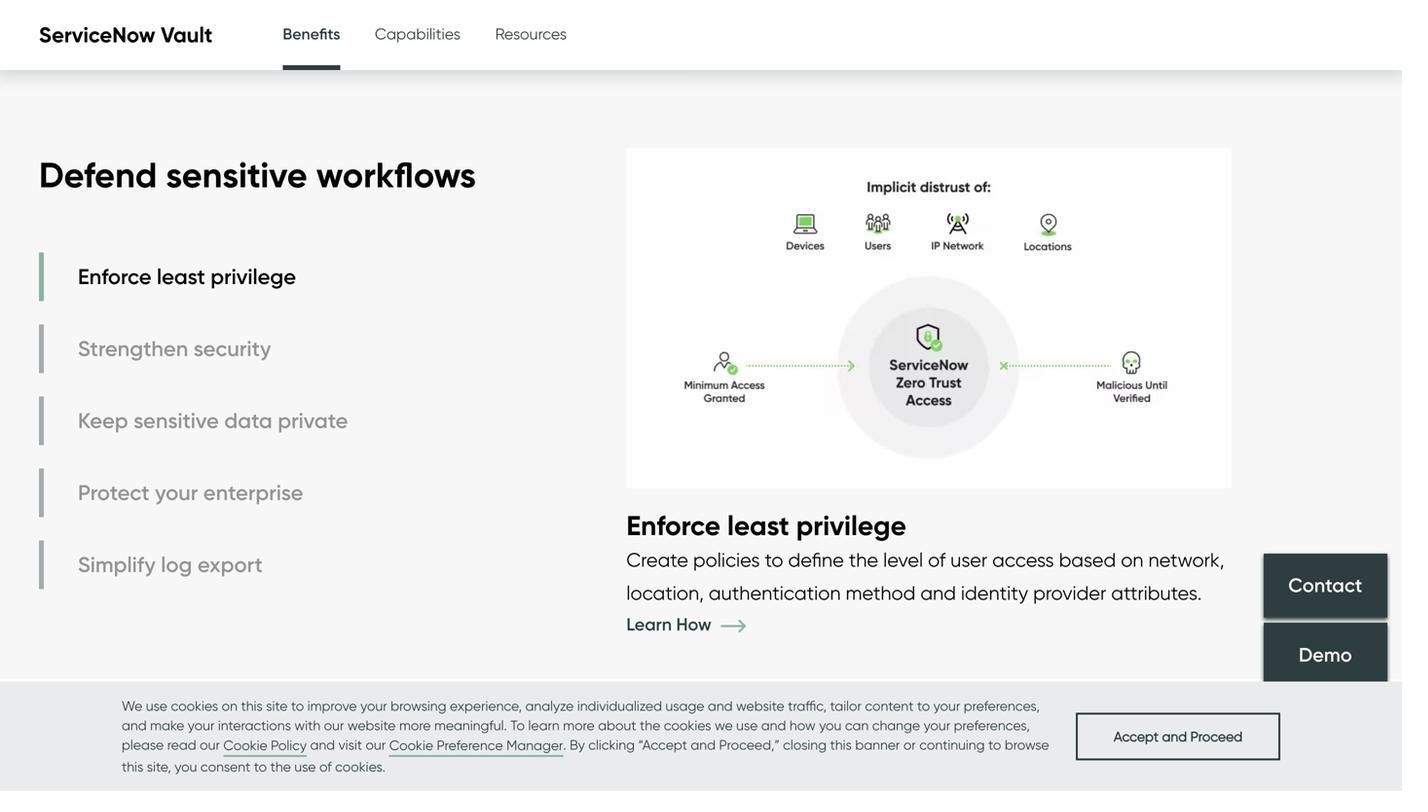 Task type: describe. For each thing, give the bounding box(es) containing it.
on inside enforce least privilege create policies to define the level of user access based on network, location, authentication method and identity provider attributes.
[[1121, 549, 1144, 572]]

to down "cookie policy" link
[[254, 759, 267, 776]]

method
[[846, 582, 916, 605]]

data
[[224, 408, 272, 434]]

location,
[[626, 582, 704, 605]]

visit
[[338, 737, 362, 754]]

accept
[[1114, 729, 1159, 745]]

.
[[563, 737, 566, 754]]

capabilities
[[375, 24, 461, 43]]

workflows
[[316, 154, 476, 197]]

2 more from the left
[[563, 718, 595, 734]]

2 horizontal spatial use
[[736, 718, 758, 734]]

interactions
[[218, 718, 291, 734]]

keep
[[78, 408, 128, 434]]

cookie preference manager link
[[389, 736, 563, 758]]

we use cookies on this site to improve your browsing experience, analyze individualized usage and website traffic, tailor content to your preferences, and make your interactions with our website more meaningful. to learn more about the cookies we use and how you can change your preferences, please read our
[[122, 698, 1040, 754]]

to right site
[[291, 698, 304, 715]]

how
[[676, 614, 712, 635]]

this inside we use cookies on this site to improve your browsing experience, analyze individualized usage and website traffic, tailor content to your preferences, and make your interactions with our website more meaningful. to learn more about the cookies we use and how you can change your preferences, please read our
[[241, 698, 263, 715]]

sensitive for keep
[[134, 408, 219, 434]]

servicenow
[[39, 22, 155, 48]]

individualized
[[577, 698, 662, 715]]

use inside . by clicking "accept and proceed," closing this banner or continuing to browse this site, you consent to the use of cookies.
[[294, 759, 316, 776]]

benefits
[[283, 24, 340, 43]]

simplify log export
[[78, 552, 263, 578]]

our inside cookie policy and visit our cookie preference manager
[[366, 737, 386, 754]]

proceed
[[1191, 729, 1243, 745]]

sensitive for defend
[[166, 154, 307, 197]]

consent
[[201, 759, 251, 776]]

proceed,"
[[719, 737, 780, 754]]

accept and proceed button
[[1076, 713, 1281, 761]]

demo
[[1299, 643, 1353, 667]]

improve
[[307, 698, 357, 715]]

by
[[570, 737, 585, 754]]

meaningful.
[[434, 718, 507, 734]]

enforce for enforce least privilege
[[78, 264, 151, 290]]

you inside . by clicking "accept and proceed," closing this banner or continuing to browse this site, you consent to the use of cookies.
[[175, 759, 197, 776]]

you inside we use cookies on this site to improve your browsing experience, analyze individualized usage and website traffic, tailor content to your preferences, and make your interactions with our website more meaningful. to learn more about the cookies we use and how you can change your preferences, please read our
[[819, 718, 842, 734]]

enforce least privilege link
[[39, 253, 353, 301]]

content
[[865, 698, 914, 715]]

privilege for enforce least privilege
[[211, 264, 296, 290]]

benefits link
[[283, 0, 340, 73]]

least for enforce least privilege create policies to define the level of user access based on network, location, authentication method and identity provider attributes.
[[727, 509, 789, 543]]

change
[[872, 718, 920, 734]]

vault
[[161, 22, 213, 48]]

experience,
[[450, 698, 522, 715]]

on inside we use cookies on this site to improve your browsing experience, analyze individualized usage and website traffic, tailor content to your preferences, and make your interactions with our website more meaningful. to learn more about the cookies we use and how you can change your preferences, please read our
[[222, 698, 238, 715]]

export
[[198, 552, 263, 578]]

strengthen security link
[[39, 325, 353, 373]]

and inside cookie policy and visit our cookie preference manager
[[310, 737, 335, 754]]

your inside "link"
[[155, 480, 198, 506]]

continuing
[[919, 737, 985, 754]]

create
[[626, 549, 688, 572]]

0 vertical spatial cookies
[[171, 698, 218, 715]]

contact
[[1289, 574, 1363, 598]]

enterprise
[[203, 480, 303, 506]]

to up change
[[917, 698, 930, 715]]

learn how link
[[626, 614, 774, 635]]

browsing
[[391, 698, 446, 715]]

provider
[[1033, 582, 1107, 605]]

manager
[[507, 738, 563, 754]]

and inside button
[[1162, 729, 1187, 745]]

enforce least privilege
[[78, 264, 296, 290]]

protect your enterprise
[[78, 480, 303, 506]]

tailor
[[830, 698, 862, 715]]

network,
[[1149, 549, 1225, 572]]

simplify
[[78, 552, 156, 578]]

cookie policy link
[[223, 736, 307, 758]]

of inside enforce least privilege create policies to define the level of user access based on network, location, authentication method and identity provider attributes.
[[928, 549, 946, 572]]

. by clicking "accept and proceed," closing this banner or continuing to browse this site, you consent to the use of cookies.
[[122, 737, 1049, 776]]

define
[[788, 549, 844, 572]]

0 vertical spatial preferences,
[[964, 698, 1040, 715]]

the inside enforce least privilege create policies to define the level of user access based on network, location, authentication method and identity provider attributes.
[[849, 549, 878, 572]]

keep sensitive data private
[[78, 408, 348, 434]]

we
[[122, 698, 143, 715]]

we
[[715, 718, 733, 734]]

contact link
[[1264, 554, 1388, 618]]

about
[[598, 718, 636, 734]]

can
[[845, 718, 869, 734]]

2 vertical spatial this
[[122, 759, 143, 776]]



Task type: vqa. For each thing, say whether or not it's contained in the screenshot.
One® inside the "ServiceNow's understanding and ability to refine processes and integrate systems across the whole business will give us an invaluable advantage as we work to refine our new Technology Campus into a race‑ and – ultimately – championship‑winning operation," said Clare Lansley, chief information officer at Aston Martin Formula One® Team. "By helping us improve our productivity, our partnership will enable us to optimise our workplace and processes."
no



Task type: locate. For each thing, give the bounding box(es) containing it.
keep sensitive data private link
[[39, 397, 353, 446]]

cookie policy and visit our cookie preference manager
[[223, 737, 563, 754]]

traffic,
[[788, 698, 827, 715]]

capabilities link
[[375, 0, 461, 68]]

1 vertical spatial this
[[830, 737, 852, 754]]

1 vertical spatial use
[[736, 718, 758, 734]]

privilege up the security
[[211, 264, 296, 290]]

0 vertical spatial least
[[157, 264, 205, 290]]

1 horizontal spatial you
[[819, 718, 842, 734]]

0 horizontal spatial you
[[175, 759, 197, 776]]

the inside we use cookies on this site to improve your browsing experience, analyze individualized usage and website traffic, tailor content to your preferences, and make your interactions with our website more meaningful. to learn more about the cookies we use and how you can change your preferences, please read our
[[640, 718, 661, 734]]

to left browse
[[988, 737, 1001, 754]]

0 vertical spatial this
[[241, 698, 263, 715]]

enforce for enforce least privilege create policies to define the level of user access based on network, location, authentication method and identity provider attributes.
[[626, 509, 721, 543]]

user
[[951, 549, 988, 572]]

1 horizontal spatial our
[[324, 718, 344, 734]]

1 vertical spatial the
[[640, 718, 661, 734]]

this down please
[[122, 759, 143, 776]]

of left user on the bottom of the page
[[928, 549, 946, 572]]

more up by
[[563, 718, 595, 734]]

cookie down the "interactions"
[[223, 738, 267, 754]]

closing
[[783, 737, 827, 754]]

browse
[[1005, 737, 1049, 754]]

resources
[[495, 24, 567, 43]]

simplify log export link
[[39, 541, 353, 590]]

cookies
[[171, 698, 218, 715], [664, 718, 711, 734]]

learn how
[[626, 614, 716, 635]]

1 horizontal spatial cookie
[[389, 738, 433, 754]]

use down policy
[[294, 759, 316, 776]]

site
[[266, 698, 288, 715]]

0 vertical spatial use
[[146, 698, 167, 715]]

1 vertical spatial least
[[727, 509, 789, 543]]

protect your enterprise link
[[39, 469, 353, 518]]

use up make
[[146, 698, 167, 715]]

0 horizontal spatial cookies
[[171, 698, 218, 715]]

2 horizontal spatial this
[[830, 737, 852, 754]]

more down the browsing
[[399, 718, 431, 734]]

1 horizontal spatial privilege
[[796, 509, 906, 543]]

0 horizontal spatial use
[[146, 698, 167, 715]]

authentication
[[709, 582, 841, 605]]

enforce up create
[[626, 509, 721, 543]]

the inside . by clicking "accept and proceed," closing this banner or continuing to browse this site, you consent to the use of cookies.
[[270, 759, 291, 776]]

0 vertical spatial the
[[849, 549, 878, 572]]

our right visit
[[366, 737, 386, 754]]

1 horizontal spatial this
[[241, 698, 263, 715]]

please
[[122, 737, 164, 754]]

0 horizontal spatial website
[[348, 718, 396, 734]]

accept and proceed
[[1114, 729, 1243, 745]]

1 vertical spatial cookies
[[664, 718, 711, 734]]

0 horizontal spatial cookie
[[223, 738, 267, 754]]

cookie
[[223, 738, 267, 754], [389, 738, 433, 754]]

strengthen
[[78, 336, 188, 362]]

reduce attack surface and boost productivity image
[[626, 129, 1232, 508]]

enforce inside enforce least privilege link
[[78, 264, 151, 290]]

you down tailor
[[819, 718, 842, 734]]

cookies down usage
[[664, 718, 711, 734]]

1 more from the left
[[399, 718, 431, 734]]

banner
[[855, 737, 900, 754]]

privilege for enforce least privilege create policies to define the level of user access based on network, location, authentication method and identity provider attributes.
[[796, 509, 906, 543]]

to inside enforce least privilege create policies to define the level of user access based on network, location, authentication method and identity provider attributes.
[[765, 549, 783, 572]]

1 horizontal spatial on
[[1121, 549, 1144, 572]]

enforce
[[78, 264, 151, 290], [626, 509, 721, 543]]

least up policies
[[727, 509, 789, 543]]

0 horizontal spatial least
[[157, 264, 205, 290]]

learn
[[626, 614, 672, 635]]

0 horizontal spatial enforce
[[78, 264, 151, 290]]

2 horizontal spatial our
[[366, 737, 386, 754]]

0 horizontal spatial our
[[200, 737, 220, 754]]

log
[[161, 552, 192, 578]]

cookie down the browsing
[[389, 738, 433, 754]]

on up the "interactions"
[[222, 698, 238, 715]]

1 cookie from the left
[[223, 738, 267, 754]]

servicenow vault
[[39, 22, 213, 48]]

our down improve
[[324, 718, 344, 734]]

1 vertical spatial sensitive
[[134, 408, 219, 434]]

1 vertical spatial of
[[319, 759, 332, 776]]

you
[[819, 718, 842, 734], [175, 759, 197, 776]]

of left cookies.
[[319, 759, 332, 776]]

use up proceed,"
[[736, 718, 758, 734]]

cookies up make
[[171, 698, 218, 715]]

preference
[[437, 738, 503, 754]]

to
[[511, 718, 525, 734]]

protect
[[78, 480, 150, 506]]

0 vertical spatial website
[[736, 698, 785, 715]]

website up proceed,"
[[736, 698, 785, 715]]

resources link
[[495, 0, 567, 68]]

the down policy
[[270, 759, 291, 776]]

clicking
[[588, 737, 635, 754]]

1 vertical spatial preferences,
[[954, 718, 1030, 734]]

this up the "interactions"
[[241, 698, 263, 715]]

0 horizontal spatial privilege
[[211, 264, 296, 290]]

least for enforce least privilege
[[157, 264, 205, 290]]

0 vertical spatial on
[[1121, 549, 1144, 572]]

least up strengthen security
[[157, 264, 205, 290]]

least inside enforce least privilege create policies to define the level of user access based on network, location, authentication method and identity provider attributes.
[[727, 509, 789, 543]]

1 horizontal spatial of
[[928, 549, 946, 572]]

1 vertical spatial on
[[222, 698, 238, 715]]

cookies.
[[335, 759, 386, 776]]

to up authentication
[[765, 549, 783, 572]]

usage
[[666, 698, 704, 715]]

our
[[324, 718, 344, 734], [200, 737, 220, 754], [366, 737, 386, 754]]

1 horizontal spatial more
[[563, 718, 595, 734]]

policy
[[271, 738, 307, 754]]

based
[[1059, 549, 1116, 572]]

enforce up strengthen
[[78, 264, 151, 290]]

and
[[921, 582, 956, 605], [708, 698, 733, 715], [122, 718, 147, 734], [761, 718, 786, 734], [1162, 729, 1187, 745], [310, 737, 335, 754], [691, 737, 716, 754]]

the up '"accept'
[[640, 718, 661, 734]]

to
[[765, 549, 783, 572], [291, 698, 304, 715], [917, 698, 930, 715], [988, 737, 1001, 754], [254, 759, 267, 776]]

1 vertical spatial website
[[348, 718, 396, 734]]

with
[[295, 718, 321, 734]]

the up the method
[[849, 549, 878, 572]]

and inside enforce least privilege create policies to define the level of user access based on network, location, authentication method and identity provider attributes.
[[921, 582, 956, 605]]

1 vertical spatial you
[[175, 759, 197, 776]]

private
[[278, 408, 348, 434]]

2 horizontal spatial the
[[849, 549, 878, 572]]

make
[[150, 718, 184, 734]]

1 horizontal spatial the
[[640, 718, 661, 734]]

on up the attributes.
[[1121, 549, 1144, 572]]

0 horizontal spatial on
[[222, 698, 238, 715]]

enforce inside enforce least privilege create policies to define the level of user access based on network, location, authentication method and identity provider attributes.
[[626, 509, 721, 543]]

or
[[904, 737, 916, 754]]

how
[[790, 718, 816, 734]]

site,
[[147, 759, 171, 776]]

2 cookie from the left
[[389, 738, 433, 754]]

our up consent
[[200, 737, 220, 754]]

of inside . by clicking "accept and proceed," closing this banner or continuing to browse this site, you consent to the use of cookies.
[[319, 759, 332, 776]]

this down can
[[830, 737, 852, 754]]

1 horizontal spatial enforce
[[626, 509, 721, 543]]

defend
[[39, 154, 157, 197]]

privilege
[[211, 264, 296, 290], [796, 509, 906, 543]]

security
[[194, 336, 271, 362]]

strengthen security
[[78, 336, 271, 362]]

1 vertical spatial privilege
[[796, 509, 906, 543]]

1 horizontal spatial cookies
[[664, 718, 711, 734]]

and inside . by clicking "accept and proceed," closing this banner or continuing to browse this site, you consent to the use of cookies.
[[691, 737, 716, 754]]

0 vertical spatial privilege
[[211, 264, 296, 290]]

1 horizontal spatial use
[[294, 759, 316, 776]]

use
[[146, 698, 167, 715], [736, 718, 758, 734], [294, 759, 316, 776]]

0 vertical spatial sensitive
[[166, 154, 307, 197]]

on
[[1121, 549, 1144, 572], [222, 698, 238, 715]]

0 horizontal spatial this
[[122, 759, 143, 776]]

0 vertical spatial enforce
[[78, 264, 151, 290]]

1 horizontal spatial website
[[736, 698, 785, 715]]

analyze
[[525, 698, 574, 715]]

2 vertical spatial use
[[294, 759, 316, 776]]

1 vertical spatial enforce
[[626, 509, 721, 543]]

0 horizontal spatial more
[[399, 718, 431, 734]]

defend sensitive workflows
[[39, 154, 476, 197]]

demo link
[[1264, 623, 1388, 688]]

1 horizontal spatial least
[[727, 509, 789, 543]]

0 horizontal spatial of
[[319, 759, 332, 776]]

2 vertical spatial the
[[270, 759, 291, 776]]

privilege inside enforce least privilege create policies to define the level of user access based on network, location, authentication method and identity provider attributes.
[[796, 509, 906, 543]]

sensitive inside 'link'
[[134, 408, 219, 434]]

level
[[883, 549, 923, 572]]

website
[[736, 698, 785, 715], [348, 718, 396, 734]]

access
[[992, 549, 1054, 572]]

your
[[155, 480, 198, 506], [360, 698, 387, 715], [934, 698, 960, 715], [188, 718, 215, 734], [924, 718, 951, 734]]

website up visit
[[348, 718, 396, 734]]

read
[[167, 737, 196, 754]]

"accept
[[638, 737, 687, 754]]

policies
[[693, 549, 760, 572]]

learn
[[528, 718, 560, 734]]

0 horizontal spatial the
[[270, 759, 291, 776]]

you down read
[[175, 759, 197, 776]]

0 vertical spatial of
[[928, 549, 946, 572]]

0 vertical spatial you
[[819, 718, 842, 734]]

identity
[[961, 582, 1028, 605]]

attributes.
[[1111, 582, 1202, 605]]

privilege up the define
[[796, 509, 906, 543]]

enforce least privilege create policies to define the level of user access based on network, location, authentication method and identity provider attributes.
[[626, 509, 1225, 605]]



